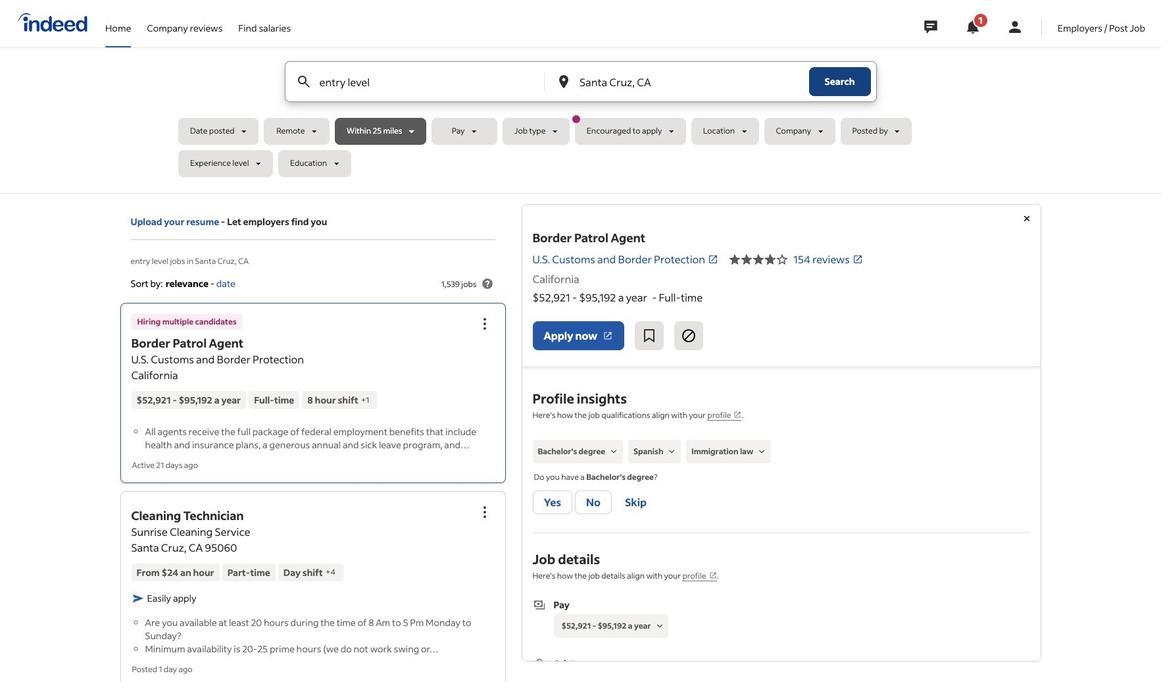 Task type: locate. For each thing, give the bounding box(es) containing it.
save this job image
[[642, 328, 658, 344]]

account image
[[1008, 19, 1024, 35]]

job actions for cleaning technician is collapsed image
[[477, 504, 493, 520]]

1 horizontal spatial missing qualification image
[[757, 446, 768, 458]]

None search field
[[178, 61, 984, 182]]

apply now (opens in a new tab) image
[[603, 330, 614, 341]]

close job details image
[[1019, 211, 1035, 226]]

messages unread count 0 image
[[923, 14, 940, 40]]

job preferences (opens in a new window) image
[[709, 571, 717, 579]]

0 horizontal spatial missing qualification image
[[608, 446, 620, 458]]

3.9 out of 5 stars. link to 154 reviews company ratings (opens in a new tab) image
[[853, 254, 864, 265]]

missing qualification image
[[608, 446, 620, 458], [757, 446, 768, 458]]

profile (opens in a new window) image
[[734, 411, 742, 419]]

job actions for border patrol agent is collapsed image
[[477, 316, 493, 332]]

not interested image
[[681, 328, 697, 344]]



Task type: vqa. For each thing, say whether or not it's contained in the screenshot.
Job actions for Cleaning Technician is collapsed image
yes



Task type: describe. For each thing, give the bounding box(es) containing it.
help icon image
[[480, 276, 495, 292]]

1 missing qualification image from the left
[[608, 446, 620, 458]]

2 missing qualification image from the left
[[757, 446, 768, 458]]

u.s. customs and border protection (opens in a new tab) image
[[708, 254, 719, 265]]

missing preference image
[[654, 620, 666, 632]]

3.9 out of 5 stars image
[[729, 251, 789, 267]]

search: Job title, keywords, or company text field
[[317, 62, 523, 101]]

missing qualification image
[[667, 446, 678, 458]]

Edit location text field
[[577, 62, 783, 101]]



